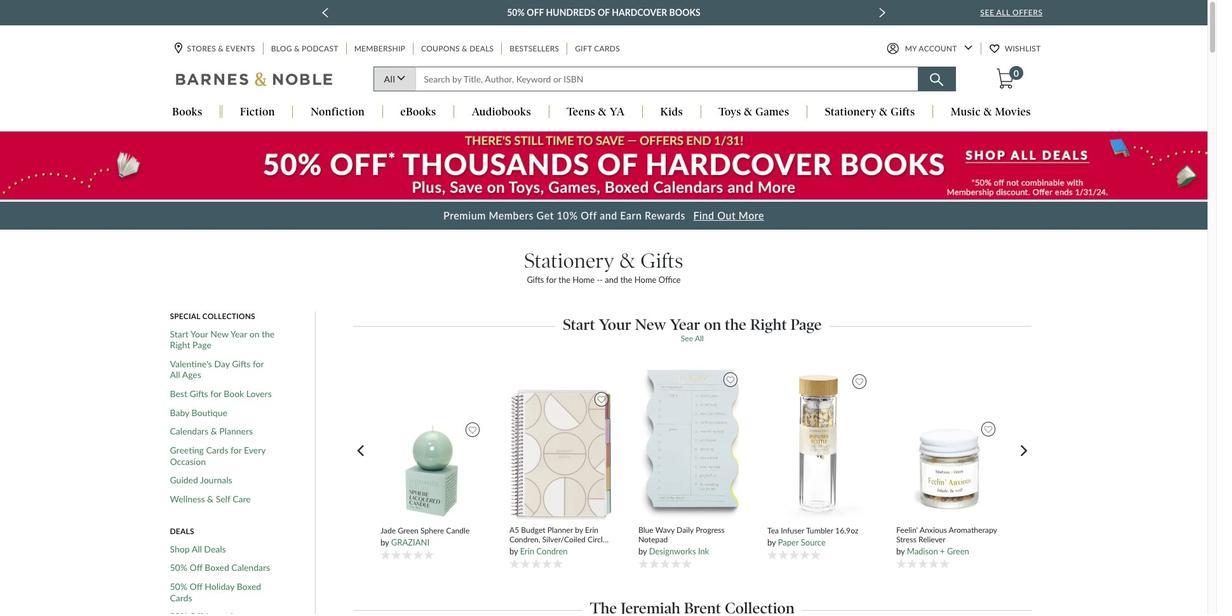 Task type: describe. For each thing, give the bounding box(es) containing it.
0 horizontal spatial erin
[[520, 547, 534, 557]]

50% off hundreds of hardcover books
[[507, 7, 700, 18]]

0 vertical spatial boxed
[[205, 563, 229, 574]]

cards for greeting
[[206, 445, 228, 456]]

toys
[[719, 106, 741, 118]]

& for toys & games
[[744, 106, 753, 118]]

my account button
[[887, 43, 972, 55]]

ebooks
[[400, 106, 436, 118]]

all inside valentine's day gifts for all ages
[[170, 370, 180, 381]]

teens & ya
[[567, 106, 625, 118]]

50% off holiday boxed cards
[[170, 582, 261, 604]]

off for 50% off hundreds of hardcover books
[[527, 7, 544, 18]]

source
[[801, 538, 826, 548]]

& for teens & ya
[[598, 106, 607, 118]]

stress
[[896, 535, 916, 545]]

events
[[226, 44, 255, 54]]

wellness & self care link
[[170, 494, 251, 505]]

books button
[[155, 106, 220, 120]]

stationery & gifts gifts for the home -- and the home office
[[524, 249, 683, 285]]

gift cards
[[575, 44, 620, 54]]

your for start your new year on the right page see all
[[599, 315, 631, 334]]

feelin' anxious aromatherapy stress reliever link
[[896, 526, 1000, 545]]

50% for 50% off hundreds of hardcover books
[[507, 7, 525, 18]]

more
[[739, 210, 764, 222]]

tea infuser tumbler 16.9oz image
[[768, 372, 870, 522]]

membership link
[[353, 43, 407, 55]]

condren
[[536, 547, 568, 557]]

start for start your new year on the right page see all
[[563, 315, 595, 334]]

deals for &
[[470, 44, 494, 54]]

next slide / item image
[[879, 8, 886, 18]]

by inside a5 budget planner by erin condren, silver/coiled circle geometric
[[575, 526, 583, 535]]

my
[[905, 44, 917, 54]]

& for stationery & gifts
[[879, 106, 888, 118]]

offers
[[1012, 8, 1043, 17]]

shop
[[170, 544, 190, 555]]

your for start your new year on the right page
[[190, 329, 208, 340]]

stationery & gifts
[[825, 106, 915, 118]]

by inside blue wavy daily progress notepad by designworks ink
[[638, 547, 647, 557]]

boutique
[[192, 408, 227, 418]]

condren,
[[509, 535, 540, 545]]

50% off boxed calendars link
[[170, 563, 270, 574]]

coupons & deals
[[421, 44, 494, 54]]

stationery for stationery & gifts
[[825, 106, 876, 118]]

wavy
[[655, 526, 675, 535]]

designworks
[[649, 547, 696, 557]]

ebooks button
[[383, 106, 454, 120]]

baby boutique
[[170, 408, 227, 418]]

journals
[[200, 475, 232, 486]]

day
[[214, 359, 230, 370]]

guided journals
[[170, 475, 232, 486]]

baby boutique link
[[170, 408, 227, 419]]

boxed inside 50% off holiday boxed cards
[[237, 582, 261, 593]]

10%
[[557, 210, 578, 222]]

all inside start your new year on the right page see all
[[695, 334, 704, 343]]

logo image
[[176, 72, 333, 90]]

best gifts for book lovers link
[[170, 389, 272, 400]]

all inside shop all deals link
[[192, 544, 202, 555]]

deals for all
[[204, 544, 226, 555]]

lovers
[[246, 389, 272, 400]]

0
[[1014, 68, 1019, 79]]

16.9oz
[[835, 526, 858, 536]]

anxious
[[920, 526, 947, 535]]

blue wavy daily progress notepad link
[[638, 526, 742, 545]]

jade green sphere candle by graziani
[[380, 526, 470, 548]]

start your new year on the right page
[[170, 329, 275, 351]]

a5 budget planner by erin condren, silver/coiled circle geometric image
[[510, 389, 612, 521]]

+
[[940, 547, 945, 557]]

out
[[717, 210, 736, 222]]

wishlist
[[1005, 44, 1041, 54]]

blog
[[271, 44, 292, 54]]

greeting cards for every occasion
[[170, 445, 266, 467]]

best
[[170, 389, 187, 400]]

see all offers link
[[980, 8, 1043, 17]]

& for stationery & gifts gifts for the home -- and the home office
[[620, 249, 635, 273]]

nonfiction button
[[293, 106, 382, 120]]

jade green sphere candle image
[[381, 420, 483, 522]]

start for start your new year on the right page
[[170, 329, 189, 340]]

2 home from the left
[[634, 275, 656, 285]]

by down condren,
[[509, 547, 518, 557]]

get
[[537, 210, 554, 222]]

bestsellers
[[510, 44, 559, 54]]

teens & ya button
[[549, 106, 642, 120]]

valentine's
[[170, 359, 212, 370]]

members
[[489, 210, 534, 222]]

graziani link
[[391, 538, 429, 548]]

feelin' anxious aromatherapy stress reliever image
[[897, 420, 999, 521]]

year for start your new year on the right page
[[230, 329, 247, 340]]

music & movies
[[951, 106, 1031, 118]]

search image
[[930, 73, 943, 87]]

music
[[951, 106, 981, 118]]

ink
[[698, 547, 709, 557]]

jade
[[380, 526, 396, 536]]

madison + green link
[[907, 547, 969, 557]]

valentine's day gifts for all ages link
[[170, 359, 275, 381]]

progress
[[696, 526, 725, 535]]

stores & events
[[187, 44, 255, 54]]

new for start your new year on the right page see all
[[635, 315, 666, 334]]

baby
[[170, 408, 189, 418]]

page for start your new year on the right page see all
[[791, 315, 822, 334]]

music & movies button
[[933, 106, 1048, 120]]

membership
[[354, 44, 405, 54]]

geometric
[[509, 545, 545, 555]]

Search by Title, Author, Keyword or ISBN text field
[[416, 67, 918, 92]]

new for start your new year on the right page
[[210, 329, 229, 340]]

account
[[919, 44, 957, 54]]

by inside feelin' anxious aromatherapy stress reliever by madison + green
[[896, 547, 905, 557]]

1 home from the left
[[573, 275, 595, 285]]

stationery for stationery & gifts gifts for the home -- and the home office
[[524, 249, 614, 273]]

wellness & self care
[[170, 494, 251, 505]]

planners
[[219, 427, 253, 437]]

0 vertical spatial and
[[600, 210, 617, 222]]

stationery & gifts button
[[807, 106, 933, 120]]

self
[[216, 494, 230, 505]]

hardcover
[[612, 7, 667, 18]]

designworks ink link
[[649, 547, 709, 557]]

1 horizontal spatial see
[[980, 8, 994, 17]]

50% for 50% off boxed calendars
[[170, 563, 187, 574]]

on for start your new year on the right page see all
[[704, 315, 721, 334]]

calendars & planners link
[[170, 427, 253, 438]]

shop all deals
[[170, 544, 226, 555]]



Task type: locate. For each thing, give the bounding box(es) containing it.
page for start your new year on the right page
[[193, 340, 211, 351]]

for inside the greeting cards for every occasion
[[231, 445, 242, 456]]

deals up shop
[[170, 527, 194, 537]]

2 vertical spatial 50%
[[170, 582, 187, 593]]

50% off thousans of hardcover books, plus, save on toys, games, boxed calendars and more image
[[0, 132, 1208, 200]]

daily
[[677, 526, 694, 535]]

0 vertical spatial green
[[398, 526, 419, 536]]

& inside toys & games button
[[744, 106, 753, 118]]

rewards
[[645, 210, 685, 222]]

& for calendars & planners
[[211, 427, 217, 437]]

by down stress
[[896, 547, 905, 557]]

coupons & deals link
[[420, 43, 495, 55]]

0 vertical spatial stationery
[[825, 106, 876, 118]]

erin
[[585, 526, 598, 535], [520, 547, 534, 557]]

start down special
[[170, 329, 189, 340]]

& inside 'coupons & deals' "link"
[[462, 44, 467, 54]]

greeting
[[170, 445, 204, 456]]

stores & events link
[[174, 43, 256, 55]]

blog & podcast link
[[270, 43, 340, 55]]

for inside valentine's day gifts for all ages
[[253, 359, 264, 370]]

stationery & gifts main content
[[0, 132, 1208, 615]]

see inside start your new year on the right page see all
[[681, 334, 693, 343]]

by down notepad
[[638, 547, 647, 557]]

and left the earn
[[600, 210, 617, 222]]

games
[[755, 106, 789, 118]]

blog & podcast
[[271, 44, 338, 54]]

0 vertical spatial see
[[980, 8, 994, 17]]

candle
[[446, 526, 470, 536]]

right for start your new year on the right page see all
[[750, 315, 787, 334]]

1 vertical spatial green
[[947, 547, 969, 557]]

a5 budget planner by erin condren, silver/coiled circle geometric
[[509, 526, 607, 555]]

1 vertical spatial see
[[681, 334, 693, 343]]

& for wellness & self care
[[207, 494, 213, 505]]

1 horizontal spatial green
[[947, 547, 969, 557]]

a5 budget planner by erin condren, silver/coiled circle geometric link
[[509, 526, 613, 555]]

0 horizontal spatial boxed
[[205, 563, 229, 574]]

paper
[[778, 538, 799, 548]]

tumbler
[[806, 526, 833, 536]]

year inside start your new year on the right page see all
[[670, 315, 700, 334]]

bestsellers link
[[508, 43, 560, 55]]

deals inside "link"
[[470, 44, 494, 54]]

coupons
[[421, 44, 460, 54]]

1 horizontal spatial cards
[[206, 445, 228, 456]]

the inside start your new year on the right page see all
[[725, 315, 746, 334]]

gifts for valentine's day gifts for all ages
[[232, 359, 250, 370]]

off right 10%
[[581, 210, 597, 222]]

& inside music & movies button
[[984, 106, 992, 118]]

the for start your new year on the right page see all
[[725, 315, 746, 334]]

reliever
[[918, 535, 946, 545]]

year down the collections
[[230, 329, 247, 340]]

50% for 50% off holiday boxed cards
[[170, 582, 187, 593]]

0 horizontal spatial your
[[190, 329, 208, 340]]

by down jade
[[380, 538, 389, 548]]

& for coupons & deals
[[462, 44, 467, 54]]

1 vertical spatial deals
[[170, 527, 194, 537]]

0 vertical spatial books
[[669, 7, 700, 18]]

stationery
[[825, 106, 876, 118], [524, 249, 614, 273]]

podcast
[[302, 44, 338, 54]]

kids button
[[643, 106, 701, 120]]

1 vertical spatial page
[[193, 340, 211, 351]]

& inside stores & events link
[[218, 44, 224, 54]]

start inside start your new year on the right page
[[170, 329, 189, 340]]

on inside start your new year on the right page
[[249, 329, 259, 340]]

0 horizontal spatial start
[[170, 329, 189, 340]]

ages
[[182, 370, 201, 381]]

on inside start your new year on the right page see all
[[704, 315, 721, 334]]

aromatherapy
[[949, 526, 997, 535]]

off inside 50% off holiday boxed cards
[[190, 582, 202, 593]]

start inside start your new year on the right page see all
[[563, 315, 595, 334]]

user image
[[887, 43, 899, 55]]

guided journals link
[[170, 475, 232, 486]]

books inside books button
[[172, 106, 202, 118]]

for inside stationery & gifts gifts for the home -- and the home office
[[546, 275, 556, 285]]

erin down condren,
[[520, 547, 534, 557]]

cards for gift
[[594, 44, 620, 54]]

1 - from the left
[[597, 275, 600, 285]]

gifts for stationery & gifts gifts for the home -- and the home office
[[641, 249, 683, 273]]

1 vertical spatial cards
[[206, 445, 228, 456]]

down arrow image
[[964, 45, 972, 50]]

silver/coiled
[[542, 535, 586, 545]]

see
[[980, 8, 994, 17], [681, 334, 693, 343]]

1 horizontal spatial deals
[[204, 544, 226, 555]]

feelin'
[[896, 526, 918, 535]]

1 horizontal spatial new
[[635, 315, 666, 334]]

1 vertical spatial stationery
[[524, 249, 614, 273]]

calendars
[[170, 427, 208, 437], [231, 563, 270, 574]]

see all offers
[[980, 8, 1043, 17]]

& inside 'wellness & self care' link
[[207, 494, 213, 505]]

start
[[563, 315, 595, 334], [170, 329, 189, 340]]

0 horizontal spatial see
[[681, 334, 693, 343]]

special collections
[[170, 312, 255, 321]]

greeting cards for every occasion link
[[170, 445, 275, 468]]

1 vertical spatial erin
[[520, 547, 534, 557]]

new down special collections
[[210, 329, 229, 340]]

1 vertical spatial 50%
[[170, 563, 187, 574]]

your inside start your new year on the right page
[[190, 329, 208, 340]]

None field
[[416, 67, 918, 92]]

valentine's day gifts for all ages
[[170, 359, 264, 381]]

1 horizontal spatial calendars
[[231, 563, 270, 574]]

home
[[573, 275, 595, 285], [634, 275, 656, 285]]

1 horizontal spatial year
[[670, 315, 700, 334]]

new inside start your new year on the right page
[[210, 329, 229, 340]]

off down shop all deals link
[[190, 563, 202, 574]]

year for start your new year on the right page see all
[[670, 315, 700, 334]]

off left hundreds in the left of the page
[[527, 7, 544, 18]]

& inside stationery & gifts button
[[879, 106, 888, 118]]

off for 50% off boxed calendars
[[190, 563, 202, 574]]

previous slide / item image
[[322, 8, 328, 18]]

0 horizontal spatial cards
[[170, 593, 192, 604]]

start down stationery & gifts gifts for the home -- and the home office
[[563, 315, 595, 334]]

1 vertical spatial books
[[172, 106, 202, 118]]

off left holiday
[[190, 582, 202, 593]]

guided
[[170, 475, 198, 486]]

1 horizontal spatial books
[[669, 7, 700, 18]]

green inside jade green sphere candle by graziani
[[398, 526, 419, 536]]

ya
[[610, 106, 625, 118]]

1 vertical spatial boxed
[[237, 582, 261, 593]]

by up silver/coiled
[[575, 526, 583, 535]]

calendars up holiday
[[231, 563, 270, 574]]

the inside start your new year on the right page
[[262, 329, 275, 340]]

right for start your new year on the right page
[[170, 340, 190, 351]]

0 vertical spatial deals
[[470, 44, 494, 54]]

by erin condren
[[509, 547, 568, 557]]

paper source link
[[778, 538, 826, 548]]

0 horizontal spatial right
[[170, 340, 190, 351]]

0 horizontal spatial new
[[210, 329, 229, 340]]

1 vertical spatial and
[[605, 275, 618, 285]]

1 horizontal spatial right
[[750, 315, 787, 334]]

erin up circle
[[585, 526, 598, 535]]

premium
[[443, 210, 486, 222]]

year up see all link
[[670, 315, 700, 334]]

new down office
[[635, 315, 666, 334]]

your
[[599, 315, 631, 334], [190, 329, 208, 340]]

tea infuser tumbler 16.9oz link
[[767, 526, 871, 536]]

& inside calendars & planners link
[[211, 427, 217, 437]]

your down stationery & gifts gifts for the home -- and the home office
[[599, 315, 631, 334]]

gifts inside button
[[891, 106, 915, 118]]

1 horizontal spatial your
[[599, 315, 631, 334]]

1 horizontal spatial stationery
[[825, 106, 876, 118]]

special
[[170, 312, 200, 321]]

0 horizontal spatial stationery
[[524, 249, 614, 273]]

deals right 'coupons' at the left top
[[470, 44, 494, 54]]

erin inside a5 budget planner by erin condren, silver/coiled circle geometric
[[585, 526, 598, 535]]

stationery inside stationery & gifts gifts for the home -- and the home office
[[524, 249, 614, 273]]

0 button
[[995, 66, 1023, 90]]

calendars & planners
[[170, 427, 253, 437]]

green inside feelin' anxious aromatherapy stress reliever by madison + green
[[947, 547, 969, 557]]

the
[[559, 275, 570, 285], [620, 275, 632, 285], [725, 315, 746, 334], [262, 329, 275, 340]]

kids
[[660, 106, 683, 118]]

green right +
[[947, 547, 969, 557]]

1 horizontal spatial home
[[634, 275, 656, 285]]

gifts inside valentine's day gifts for all ages
[[232, 359, 250, 370]]

year inside start your new year on the right page
[[230, 329, 247, 340]]

on
[[704, 315, 721, 334], [249, 329, 259, 340]]

and left office
[[605, 275, 618, 285]]

1 horizontal spatial on
[[704, 315, 721, 334]]

stores
[[187, 44, 216, 54]]

office
[[659, 275, 681, 285]]

boxed right holiday
[[237, 582, 261, 593]]

1 horizontal spatial page
[[791, 315, 822, 334]]

& for stores & events
[[218, 44, 224, 54]]

earn
[[620, 210, 642, 222]]

book
[[224, 389, 244, 400]]

page inside start your new year on the right page
[[193, 340, 211, 351]]

teens
[[567, 106, 595, 118]]

2 vertical spatial deals
[[204, 544, 226, 555]]

2 - from the left
[[600, 275, 603, 285]]

0 horizontal spatial home
[[573, 275, 595, 285]]

1 horizontal spatial erin
[[585, 526, 598, 535]]

every
[[244, 445, 266, 456]]

madison
[[907, 547, 938, 557]]

deals up 50% off boxed calendars
[[204, 544, 226, 555]]

collections
[[202, 312, 255, 321]]

green up graziani
[[398, 526, 419, 536]]

all inside all "link"
[[384, 74, 395, 85]]

cards down shop
[[170, 593, 192, 604]]

by inside jade green sphere candle by graziani
[[380, 538, 389, 548]]

&
[[218, 44, 224, 54], [294, 44, 300, 54], [462, 44, 467, 54], [598, 106, 607, 118], [744, 106, 753, 118], [879, 106, 888, 118], [984, 106, 992, 118], [620, 249, 635, 273], [211, 427, 217, 437], [207, 494, 213, 505]]

start your new year on the right page link
[[170, 329, 275, 351]]

0 vertical spatial page
[[791, 315, 822, 334]]

right
[[750, 315, 787, 334], [170, 340, 190, 351]]

and inside stationery & gifts gifts for the home -- and the home office
[[605, 275, 618, 285]]

notepad
[[638, 535, 668, 545]]

right inside start your new year on the right page see all
[[750, 315, 787, 334]]

the for start your new year on the right page
[[262, 329, 275, 340]]

your down special collections
[[190, 329, 208, 340]]

cards down calendars & planners link
[[206, 445, 228, 456]]

new inside start your new year on the right page see all
[[635, 315, 666, 334]]

0 horizontal spatial green
[[398, 526, 419, 536]]

best gifts for book lovers
[[170, 389, 272, 400]]

the for stationery & gifts gifts for the home -- and the home office
[[559, 275, 570, 285]]

by
[[575, 526, 583, 535], [380, 538, 389, 548], [767, 538, 776, 548], [509, 547, 518, 557], [638, 547, 647, 557], [896, 547, 905, 557]]

& inside stationery & gifts gifts for the home -- and the home office
[[620, 249, 635, 273]]

0 vertical spatial right
[[750, 315, 787, 334]]

page inside start your new year on the right page see all
[[791, 315, 822, 334]]

calendars up greeting
[[170, 427, 208, 437]]

cart image
[[997, 69, 1014, 89]]

& inside teens & ya button
[[598, 106, 607, 118]]

cards
[[594, 44, 620, 54], [206, 445, 228, 456], [170, 593, 192, 604]]

0 vertical spatial 50%
[[507, 7, 525, 18]]

toys & games
[[719, 106, 789, 118]]

blue wavy daily progress notepad image
[[639, 370, 741, 521]]

cards inside 50% off holiday boxed cards
[[170, 593, 192, 604]]

wellness
[[170, 494, 205, 505]]

2 horizontal spatial deals
[[470, 44, 494, 54]]

cards right gift
[[594, 44, 620, 54]]

0 vertical spatial calendars
[[170, 427, 208, 437]]

& inside blog & podcast link
[[294, 44, 300, 54]]

books inside 50% off hundreds of hardcover books link
[[669, 7, 700, 18]]

1 vertical spatial calendars
[[231, 563, 270, 574]]

0 horizontal spatial calendars
[[170, 427, 208, 437]]

2 horizontal spatial cards
[[594, 44, 620, 54]]

of
[[598, 7, 610, 18]]

planner
[[547, 526, 573, 535]]

2 vertical spatial cards
[[170, 593, 192, 604]]

by inside 'tea infuser tumbler 16.9oz by paper source'
[[767, 538, 776, 548]]

fiction button
[[222, 106, 292, 120]]

0 horizontal spatial on
[[249, 329, 259, 340]]

shop all deals link
[[170, 544, 226, 555]]

0 horizontal spatial page
[[193, 340, 211, 351]]

right inside start your new year on the right page
[[170, 340, 190, 351]]

by down tea
[[767, 538, 776, 548]]

and
[[600, 210, 617, 222], [605, 275, 618, 285]]

gifts
[[891, 106, 915, 118], [641, 249, 683, 273], [527, 275, 544, 285], [232, 359, 250, 370], [190, 389, 208, 400]]

0 vertical spatial cards
[[594, 44, 620, 54]]

1 horizontal spatial boxed
[[237, 582, 261, 593]]

jade green sphere candle link
[[380, 526, 484, 536]]

on for start your new year on the right page
[[249, 329, 259, 340]]

your inside start your new year on the right page see all
[[599, 315, 631, 334]]

erin condren link
[[520, 547, 568, 557]]

50% inside 50% off holiday boxed cards
[[170, 582, 187, 593]]

toys & games button
[[701, 106, 807, 120]]

boxed up holiday
[[205, 563, 229, 574]]

& for music & movies
[[984, 106, 992, 118]]

start your new year on the right page see all
[[563, 315, 822, 343]]

0 vertical spatial erin
[[585, 526, 598, 535]]

0 horizontal spatial books
[[172, 106, 202, 118]]

1 vertical spatial right
[[170, 340, 190, 351]]

stationery inside stationery & gifts button
[[825, 106, 876, 118]]

cards inside the greeting cards for every occasion
[[206, 445, 228, 456]]

& for blog & podcast
[[294, 44, 300, 54]]

0 horizontal spatial deals
[[170, 527, 194, 537]]

off for 50% off holiday boxed cards
[[190, 582, 202, 593]]

gifts for stationery & gifts
[[891, 106, 915, 118]]

0 horizontal spatial year
[[230, 329, 247, 340]]

1 horizontal spatial start
[[563, 315, 595, 334]]



Task type: vqa. For each thing, say whether or not it's contained in the screenshot.
Easter Gift Collection - Shop Now image
no



